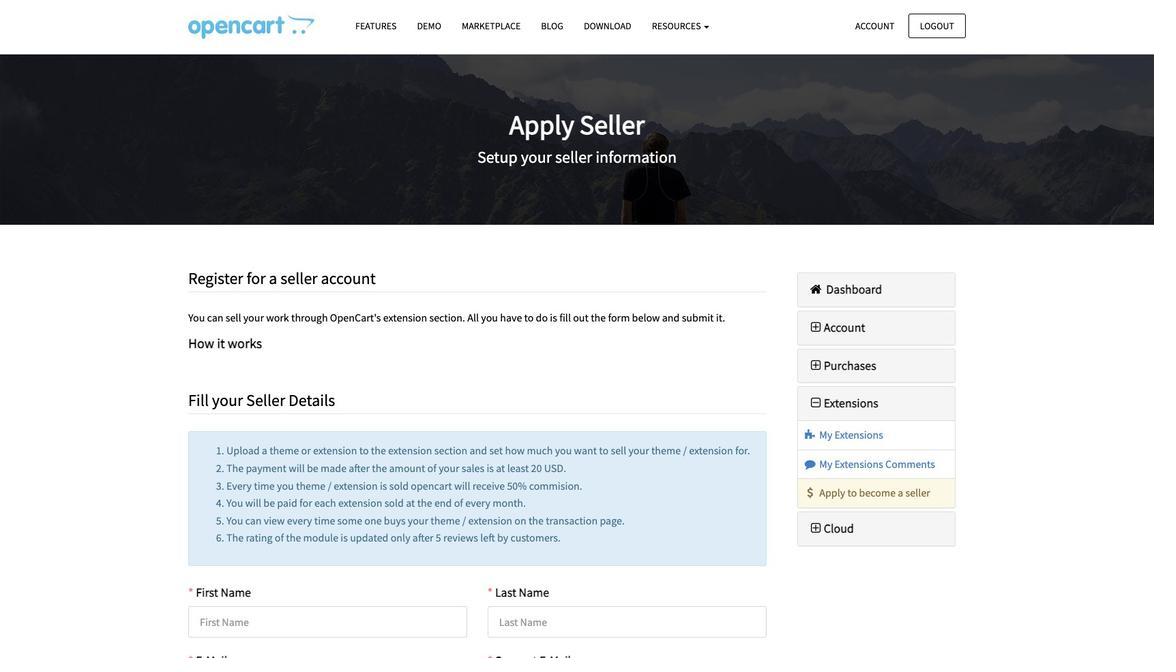 Task type: vqa. For each thing, say whether or not it's contained in the screenshot.
the My Extensions Comments
yes



Task type: describe. For each thing, give the bounding box(es) containing it.
features
[[355, 20, 397, 32]]

want
[[574, 444, 597, 458]]

out
[[573, 311, 589, 325]]

2 horizontal spatial of
[[454, 497, 463, 510]]

or
[[301, 444, 311, 458]]

blog link
[[531, 14, 574, 38]]

1 vertical spatial sold
[[384, 497, 404, 510]]

your right want
[[628, 444, 649, 458]]

reviews
[[443, 532, 478, 545]]

form
[[608, 311, 630, 325]]

usd.
[[544, 462, 566, 475]]

view
[[264, 514, 285, 528]]

your left work
[[243, 311, 264, 325]]

is right 'sales'
[[487, 462, 494, 475]]

details
[[289, 390, 335, 411]]

1 horizontal spatial at
[[496, 462, 505, 475]]

name for last name
[[519, 585, 549, 601]]

one
[[364, 514, 382, 528]]

0 vertical spatial you
[[188, 311, 205, 325]]

extensions for my extensions
[[835, 428, 883, 442]]

Last Name text field
[[487, 607, 766, 639]]

upload
[[226, 444, 260, 458]]

purchases
[[824, 358, 876, 373]]

section
[[434, 444, 467, 458]]

0 horizontal spatial at
[[406, 497, 415, 510]]

updated
[[350, 532, 388, 545]]

page.
[[600, 514, 625, 528]]

my for my extensions
[[819, 428, 832, 442]]

apply for to
[[819, 487, 845, 500]]

it
[[217, 335, 225, 352]]

comments
[[885, 458, 935, 471]]

20
[[531, 462, 542, 475]]

extension up amount
[[388, 444, 432, 458]]

is down some
[[341, 532, 348, 545]]

my extensions comments
[[817, 458, 935, 471]]

extensions for my extensions comments
[[835, 458, 883, 471]]

1 vertical spatial account
[[824, 320, 865, 335]]

my extensions comments link
[[803, 458, 935, 471]]

apply seller setup your seller information
[[477, 108, 677, 168]]

for inside upload a theme or extension to the extension section and set how much you want to sell your theme / extension for. the payment will be made after the amount of your sales is at least 20 usd. every time you theme / extension is sold opencart will receive 50% commision. you will be paid for each extension sold at the end of every month. you can view every time some one buys your theme / extension on the transaction page. the rating of the module is updated only after 5 reviews left by customers.
[[299, 497, 312, 510]]

is up one
[[380, 479, 387, 493]]

download
[[584, 20, 631, 32]]

only
[[391, 532, 410, 545]]

account link for features 'link'
[[844, 13, 906, 38]]

each
[[314, 497, 336, 510]]

puzzle piece image
[[803, 430, 817, 441]]

through
[[291, 311, 328, 325]]

your right fill
[[212, 390, 243, 411]]

dashboard
[[824, 282, 882, 297]]

logout
[[920, 19, 954, 32]]

marketplace
[[462, 20, 521, 32]]

below
[[632, 311, 660, 325]]

how it works
[[188, 335, 262, 352]]

First Name text field
[[188, 607, 467, 639]]

rating
[[246, 532, 273, 545]]

opencart
[[411, 479, 452, 493]]

section.
[[429, 311, 465, 325]]

seller for seller
[[555, 146, 592, 168]]

extensions link
[[808, 396, 878, 412]]

register for a seller account
[[188, 268, 376, 289]]

how
[[188, 335, 214, 352]]

set
[[489, 444, 503, 458]]

my extensions
[[817, 428, 883, 442]]

register
[[188, 268, 243, 289]]

buys
[[384, 514, 406, 528]]

cloud
[[824, 521, 854, 537]]

home image
[[808, 284, 824, 296]]

features link
[[345, 14, 407, 38]]

extension left section.
[[383, 311, 427, 325]]

apply for seller
[[509, 108, 574, 142]]

cloud link
[[808, 521, 854, 537]]

left
[[480, 532, 495, 545]]

paid
[[277, 497, 297, 510]]

can inside upload a theme or extension to the extension section and set how much you want to sell your theme / extension for. the payment will be made after the amount of your sales is at least 20 usd. every time you theme / extension is sold opencart will receive 50% commision. you will be paid for each extension sold at the end of every month. you can view every time some one buys your theme / extension on the transaction page. the rating of the module is updated only after 5 reviews left by customers.
[[245, 514, 262, 528]]

commision.
[[529, 479, 582, 493]]

extension up made
[[313, 444, 357, 458]]

for.
[[735, 444, 750, 458]]

submit
[[682, 311, 714, 325]]

plus square o image for cloud
[[808, 523, 824, 535]]

1 horizontal spatial you
[[481, 311, 498, 325]]

do
[[536, 311, 548, 325]]

download link
[[574, 14, 642, 38]]

first name
[[196, 585, 251, 601]]

1 horizontal spatial and
[[662, 311, 680, 325]]

1 horizontal spatial time
[[314, 514, 335, 528]]

0 vertical spatial can
[[207, 311, 223, 325]]

1 horizontal spatial /
[[462, 514, 466, 528]]

last name
[[495, 585, 549, 601]]

receive
[[472, 479, 505, 493]]

apply to become a seller link
[[803, 487, 930, 500]]

how
[[505, 444, 525, 458]]

comment image
[[803, 459, 817, 470]]

fill
[[559, 311, 571, 325]]

last
[[495, 585, 516, 601]]

seller account image
[[188, 14, 314, 39]]

0 vertical spatial extensions
[[824, 396, 878, 412]]

module
[[303, 532, 338, 545]]

0 horizontal spatial will
[[245, 497, 261, 510]]

end
[[434, 497, 452, 510]]

customers.
[[510, 532, 561, 545]]

sell inside upload a theme or extension to the extension section and set how much you want to sell your theme / extension for. the payment will be made after the amount of your sales is at least 20 usd. every time you theme / extension is sold opencart will receive 50% commision. you will be paid for each extension sold at the end of every month. you can view every time some one buys your theme / extension on the transaction page. the rating of the module is updated only after 5 reviews left by customers.
[[611, 444, 626, 458]]

least
[[507, 462, 529, 475]]

fill your seller details
[[188, 390, 335, 411]]

you can sell your work through opencart's extension section. all you have to do is fill out the form below and submit it.
[[188, 311, 725, 325]]



Task type: locate. For each thing, give the bounding box(es) containing it.
1 vertical spatial be
[[263, 497, 275, 510]]

is
[[550, 311, 557, 325], [487, 462, 494, 475], [380, 479, 387, 493], [341, 532, 348, 545]]

1 horizontal spatial name
[[519, 585, 549, 601]]

sold up 'buys'
[[384, 497, 404, 510]]

sold
[[389, 479, 409, 493], [384, 497, 404, 510]]

extensions up apply to become a seller link
[[835, 458, 883, 471]]

your inside "apply seller setup your seller information"
[[521, 146, 552, 168]]

1 horizontal spatial seller
[[580, 108, 645, 142]]

1 vertical spatial every
[[287, 514, 312, 528]]

time
[[254, 479, 275, 493], [314, 514, 335, 528]]

2 vertical spatial extensions
[[835, 458, 883, 471]]

0 horizontal spatial a
[[262, 444, 267, 458]]

your right setup
[[521, 146, 552, 168]]

some
[[337, 514, 362, 528]]

every down receive on the bottom
[[465, 497, 490, 510]]

theme
[[269, 444, 299, 458], [651, 444, 681, 458], [296, 479, 325, 493], [431, 514, 460, 528]]

setup
[[477, 146, 518, 168]]

your down section
[[439, 462, 459, 475]]

2 vertical spatial /
[[462, 514, 466, 528]]

1 vertical spatial seller
[[280, 268, 318, 289]]

on
[[514, 514, 526, 528]]

plus square o image inside cloud link
[[808, 523, 824, 535]]

2 vertical spatial plus square o image
[[808, 523, 824, 535]]

all
[[467, 311, 479, 325]]

after left 5 at the bottom of page
[[413, 532, 434, 545]]

apply up setup
[[509, 108, 574, 142]]

of down view
[[275, 532, 284, 545]]

information
[[596, 146, 677, 168]]

you up usd.
[[555, 444, 572, 458]]

1 horizontal spatial after
[[413, 532, 434, 545]]

1 vertical spatial will
[[454, 479, 470, 493]]

every
[[465, 497, 490, 510], [287, 514, 312, 528]]

apply inside "apply seller setup your seller information"
[[509, 108, 574, 142]]

0 vertical spatial every
[[465, 497, 490, 510]]

the left rating
[[226, 532, 244, 545]]

sell up how it works
[[226, 311, 241, 325]]

1 vertical spatial apply
[[819, 487, 845, 500]]

at left 'least'
[[496, 462, 505, 475]]

0 vertical spatial the
[[226, 462, 244, 475]]

account left logout
[[855, 19, 895, 32]]

fill
[[188, 390, 209, 411]]

extension down made
[[334, 479, 378, 493]]

3 plus square o image from the top
[[808, 523, 824, 535]]

1 vertical spatial for
[[299, 497, 312, 510]]

extensions up my extensions
[[824, 396, 878, 412]]

sell right want
[[611, 444, 626, 458]]

1 horizontal spatial will
[[289, 462, 305, 475]]

0 vertical spatial /
[[683, 444, 687, 458]]

2 plus square o image from the top
[[808, 360, 824, 372]]

the
[[226, 462, 244, 475], [226, 532, 244, 545]]

name right last
[[519, 585, 549, 601]]

plus square o image
[[808, 322, 824, 334], [808, 360, 824, 372], [808, 523, 824, 535]]

0 horizontal spatial time
[[254, 479, 275, 493]]

0 horizontal spatial apply
[[509, 108, 574, 142]]

2 vertical spatial of
[[275, 532, 284, 545]]

every down paid at bottom
[[287, 514, 312, 528]]

it.
[[716, 311, 725, 325]]

payment
[[246, 462, 286, 475]]

your right 'buys'
[[408, 514, 428, 528]]

0 vertical spatial sold
[[389, 479, 409, 493]]

/ down made
[[328, 479, 331, 493]]

1 vertical spatial after
[[413, 532, 434, 545]]

first
[[196, 585, 218, 601]]

seller up information
[[580, 108, 645, 142]]

transaction
[[546, 514, 598, 528]]

extension left for. at the right bottom of page
[[689, 444, 733, 458]]

account link for "dashboard" link
[[808, 320, 865, 335]]

/
[[683, 444, 687, 458], [328, 479, 331, 493], [462, 514, 466, 528]]

0 horizontal spatial sell
[[226, 311, 241, 325]]

and
[[662, 311, 680, 325], [470, 444, 487, 458]]

to right or
[[359, 444, 369, 458]]

1 vertical spatial you
[[555, 444, 572, 458]]

be down or
[[307, 462, 318, 475]]

1 name from the left
[[221, 585, 251, 601]]

logout link
[[908, 13, 966, 38]]

1 plus square o image from the top
[[808, 322, 824, 334]]

1 vertical spatial of
[[454, 497, 463, 510]]

0 horizontal spatial seller
[[246, 390, 285, 411]]

0 horizontal spatial you
[[277, 479, 294, 493]]

1 vertical spatial plus square o image
[[808, 360, 824, 372]]

0 horizontal spatial and
[[470, 444, 487, 458]]

1 vertical spatial extensions
[[835, 428, 883, 442]]

a
[[269, 268, 277, 289], [262, 444, 267, 458], [898, 487, 903, 500]]

seller for to
[[905, 487, 930, 500]]

0 vertical spatial plus square o image
[[808, 322, 824, 334]]

my right comment "icon"
[[819, 458, 832, 471]]

to left do
[[524, 311, 534, 325]]

demo
[[417, 20, 441, 32]]

you
[[481, 311, 498, 325], [555, 444, 572, 458], [277, 479, 294, 493]]

1 vertical spatial you
[[226, 497, 243, 510]]

demo link
[[407, 14, 451, 38]]

0 vertical spatial account
[[855, 19, 895, 32]]

much
[[527, 444, 553, 458]]

2 horizontal spatial you
[[555, 444, 572, 458]]

0 vertical spatial will
[[289, 462, 305, 475]]

you right "all"
[[481, 311, 498, 325]]

by
[[497, 532, 508, 545]]

0 vertical spatial a
[[269, 268, 277, 289]]

1 vertical spatial at
[[406, 497, 415, 510]]

for right paid at bottom
[[299, 497, 312, 510]]

a up 'payment' at the left bottom of the page
[[262, 444, 267, 458]]

1 the from the top
[[226, 462, 244, 475]]

0 vertical spatial after
[[349, 462, 370, 475]]

1 horizontal spatial seller
[[555, 146, 592, 168]]

0 vertical spatial you
[[481, 311, 498, 325]]

account
[[321, 268, 376, 289]]

to right want
[[599, 444, 609, 458]]

extensions
[[824, 396, 878, 412], [835, 428, 883, 442], [835, 458, 883, 471]]

2 vertical spatial you
[[226, 514, 243, 528]]

extension
[[383, 311, 427, 325], [313, 444, 357, 458], [388, 444, 432, 458], [689, 444, 733, 458], [334, 479, 378, 493], [338, 497, 382, 510], [468, 514, 512, 528]]

1 vertical spatial a
[[262, 444, 267, 458]]

account link left logout link
[[844, 13, 906, 38]]

2 vertical spatial a
[[898, 487, 903, 500]]

/ left for. at the right bottom of page
[[683, 444, 687, 458]]

0 horizontal spatial be
[[263, 497, 275, 510]]

resources
[[652, 20, 703, 32]]

1 vertical spatial seller
[[246, 390, 285, 411]]

will down 'sales'
[[454, 479, 470, 493]]

plus square o image down usd icon
[[808, 523, 824, 535]]

1 vertical spatial /
[[328, 479, 331, 493]]

seller inside "apply seller setup your seller information"
[[555, 146, 592, 168]]

you up paid at bottom
[[277, 479, 294, 493]]

5
[[436, 532, 441, 545]]

plus square o image for account
[[808, 322, 824, 334]]

upload a theme or extension to the extension section and set how much you want to sell your theme / extension for. the payment will be made after the amount of your sales is at least 20 usd. every time you theme / extension is sold opencart will receive 50% commision. you will be paid for each extension sold at the end of every month. you can view every time some one buys your theme / extension on the transaction page. the rating of the module is updated only after 5 reviews left by customers.
[[226, 444, 750, 545]]

sales
[[462, 462, 484, 475]]

account down "dashboard" link
[[824, 320, 865, 335]]

apply
[[509, 108, 574, 142], [819, 487, 845, 500]]

is left fill
[[550, 311, 557, 325]]

plus square o image for purchases
[[808, 360, 824, 372]]

a right "become"
[[898, 487, 903, 500]]

extensions up my extensions comments link
[[835, 428, 883, 442]]

of right end on the left bottom of the page
[[454, 497, 463, 510]]

name
[[221, 585, 251, 601], [519, 585, 549, 601]]

plus square o image inside purchases link
[[808, 360, 824, 372]]

1 horizontal spatial can
[[245, 514, 262, 528]]

seller inside "apply seller setup your seller information"
[[580, 108, 645, 142]]

0 vertical spatial sell
[[226, 311, 241, 325]]

extension up left
[[468, 514, 512, 528]]

opencart's
[[330, 311, 381, 325]]

resources link
[[642, 14, 720, 38]]

1 vertical spatial time
[[314, 514, 335, 528]]

1 horizontal spatial of
[[427, 462, 436, 475]]

sold down amount
[[389, 479, 409, 493]]

become
[[859, 487, 896, 500]]

0 horizontal spatial of
[[275, 532, 284, 545]]

account inside account 'link'
[[855, 19, 895, 32]]

for right register
[[247, 268, 266, 289]]

0 vertical spatial apply
[[509, 108, 574, 142]]

at down opencart
[[406, 497, 415, 510]]

can
[[207, 311, 223, 325], [245, 514, 262, 528]]

every
[[226, 479, 252, 493]]

minus square o image
[[808, 398, 824, 410]]

1 vertical spatial and
[[470, 444, 487, 458]]

2 my from the top
[[819, 458, 832, 471]]

2 horizontal spatial will
[[454, 479, 470, 493]]

1 horizontal spatial apply
[[819, 487, 845, 500]]

plus square o image inside account 'link'
[[808, 322, 824, 334]]

1 vertical spatial sell
[[611, 444, 626, 458]]

to left "become"
[[847, 487, 857, 500]]

0 horizontal spatial every
[[287, 514, 312, 528]]

work
[[266, 311, 289, 325]]

2 horizontal spatial a
[[898, 487, 903, 500]]

and inside upload a theme or extension to the extension section and set how much you want to sell your theme / extension for. the payment will be made after the amount of your sales is at least 20 usd. every time you theme / extension is sold opencart will receive 50% commision. you will be paid for each extension sold at the end of every month. you can view every time some one buys your theme / extension on the transaction page. the rating of the module is updated only after 5 reviews left by customers.
[[470, 444, 487, 458]]

name right the first
[[221, 585, 251, 601]]

my for my extensions comments
[[819, 458, 832, 471]]

my extensions link
[[803, 428, 883, 442]]

1 horizontal spatial be
[[307, 462, 318, 475]]

time down each
[[314, 514, 335, 528]]

/ up reviews
[[462, 514, 466, 528]]

my right puzzle piece image
[[819, 428, 832, 442]]

1 vertical spatial can
[[245, 514, 262, 528]]

apply right usd icon
[[819, 487, 845, 500]]

works
[[228, 335, 262, 352]]

can up rating
[[245, 514, 262, 528]]

will down every
[[245, 497, 261, 510]]

1 horizontal spatial sell
[[611, 444, 626, 458]]

account link up purchases link
[[808, 320, 865, 335]]

purchases link
[[808, 358, 876, 373]]

0 horizontal spatial seller
[[280, 268, 318, 289]]

1 vertical spatial the
[[226, 532, 244, 545]]

0 horizontal spatial name
[[221, 585, 251, 601]]

0 vertical spatial and
[[662, 311, 680, 325]]

2 vertical spatial you
[[277, 479, 294, 493]]

0 horizontal spatial /
[[328, 479, 331, 493]]

0 horizontal spatial for
[[247, 268, 266, 289]]

2 the from the top
[[226, 532, 244, 545]]

0 horizontal spatial after
[[349, 462, 370, 475]]

will
[[289, 462, 305, 475], [454, 479, 470, 493], [245, 497, 261, 510]]

1 my from the top
[[819, 428, 832, 442]]

1 horizontal spatial for
[[299, 497, 312, 510]]

sell
[[226, 311, 241, 325], [611, 444, 626, 458]]

seller left details in the left bottom of the page
[[246, 390, 285, 411]]

blog
[[541, 20, 563, 32]]

0 horizontal spatial can
[[207, 311, 223, 325]]

extension up some
[[338, 497, 382, 510]]

the up every
[[226, 462, 244, 475]]

and left the set
[[470, 444, 487, 458]]

0 vertical spatial seller
[[580, 108, 645, 142]]

0 vertical spatial time
[[254, 479, 275, 493]]

dashboard link
[[808, 282, 882, 297]]

account link
[[844, 13, 906, 38], [808, 320, 865, 335]]

made
[[321, 462, 347, 475]]

will down or
[[289, 462, 305, 475]]

1 vertical spatial my
[[819, 458, 832, 471]]

have
[[500, 311, 522, 325]]

2 name from the left
[[519, 585, 549, 601]]

0 vertical spatial be
[[307, 462, 318, 475]]

2 horizontal spatial /
[[683, 444, 687, 458]]

2 horizontal spatial seller
[[905, 487, 930, 500]]

0 vertical spatial of
[[427, 462, 436, 475]]

2 vertical spatial seller
[[905, 487, 930, 500]]

be left paid at bottom
[[263, 497, 275, 510]]

1 horizontal spatial a
[[269, 268, 277, 289]]

seller left information
[[555, 146, 592, 168]]

seller
[[580, 108, 645, 142], [246, 390, 285, 411]]

seller up through
[[280, 268, 318, 289]]

seller down comments
[[905, 487, 930, 500]]

of up opencart
[[427, 462, 436, 475]]

plus square o image up minus square o image on the right of page
[[808, 360, 824, 372]]

50%
[[507, 479, 527, 493]]

you
[[188, 311, 205, 325], [226, 497, 243, 510], [226, 514, 243, 528]]

plus square o image down home icon
[[808, 322, 824, 334]]

1 vertical spatial account link
[[808, 320, 865, 335]]

0 vertical spatial at
[[496, 462, 505, 475]]

0 vertical spatial my
[[819, 428, 832, 442]]

a inside upload a theme or extension to the extension section and set how much you want to sell your theme / extension for. the payment will be made after the amount of your sales is at least 20 usd. every time you theme / extension is sold opencart will receive 50% commision. you will be paid for each extension sold at the end of every month. you can view every time some one buys your theme / extension on the transaction page. the rating of the module is updated only after 5 reviews left by customers.
[[262, 444, 267, 458]]

0 vertical spatial for
[[247, 268, 266, 289]]

time down 'payment' at the left bottom of the page
[[254, 479, 275, 493]]

be
[[307, 462, 318, 475], [263, 497, 275, 510]]

usd image
[[803, 488, 817, 499]]

after right made
[[349, 462, 370, 475]]

and right below
[[662, 311, 680, 325]]

month.
[[493, 497, 526, 510]]

account
[[855, 19, 895, 32], [824, 320, 865, 335]]

can up it
[[207, 311, 223, 325]]

name for first name
[[221, 585, 251, 601]]

at
[[496, 462, 505, 475], [406, 497, 415, 510]]

2 vertical spatial will
[[245, 497, 261, 510]]

apply to become a seller
[[817, 487, 930, 500]]

amount
[[389, 462, 425, 475]]

0 vertical spatial account link
[[844, 13, 906, 38]]

1 horizontal spatial every
[[465, 497, 490, 510]]

marketplace link
[[451, 14, 531, 38]]

a up work
[[269, 268, 277, 289]]

seller
[[555, 146, 592, 168], [280, 268, 318, 289], [905, 487, 930, 500]]



